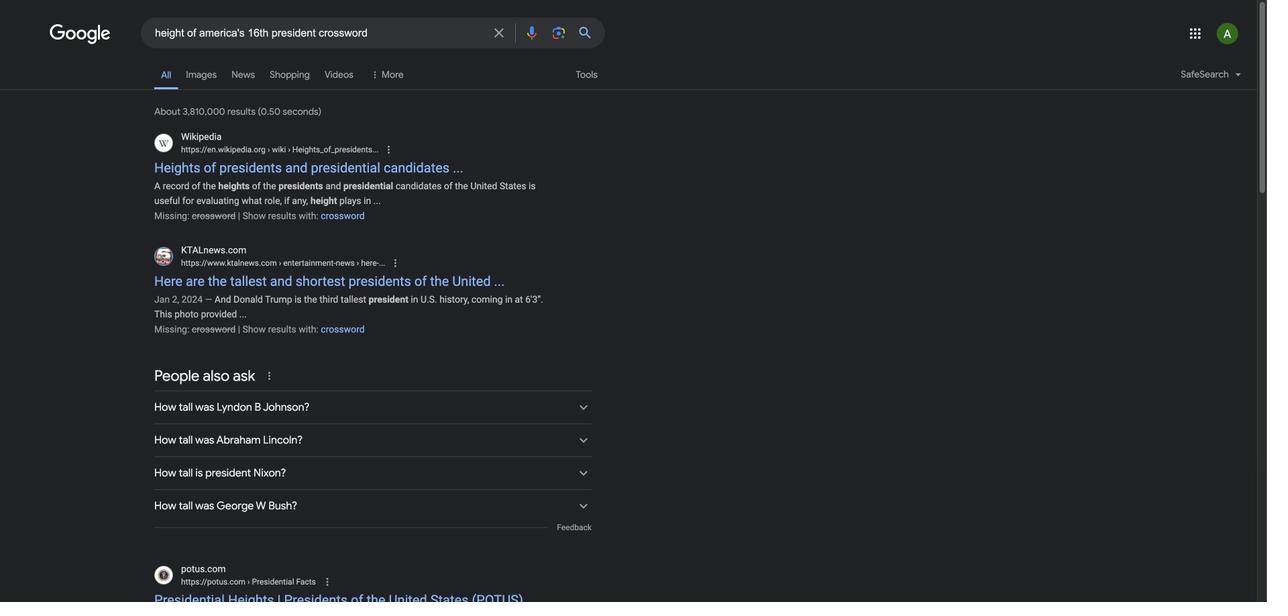 Task type: vqa. For each thing, say whether or not it's contained in the screenshot.
Search By Voice icon
yes



Task type: locate. For each thing, give the bounding box(es) containing it.
None text field
[[181, 144, 379, 156], [277, 258, 386, 268], [181, 576, 316, 588], [246, 577, 316, 586], [181, 144, 379, 156], [277, 258, 386, 268], [181, 576, 316, 588], [246, 577, 316, 586]]

None text field
[[266, 145, 379, 154], [181, 257, 386, 269], [266, 145, 379, 154], [181, 257, 386, 269]]

None search field
[[0, 17, 605, 48]]

Search text field
[[155, 26, 483, 42]]

navigation
[[0, 59, 1258, 97]]

search by voice image
[[524, 25, 540, 41]]



Task type: describe. For each thing, give the bounding box(es) containing it.
google image
[[50, 24, 111, 44]]

search by image image
[[551, 25, 567, 41]]



